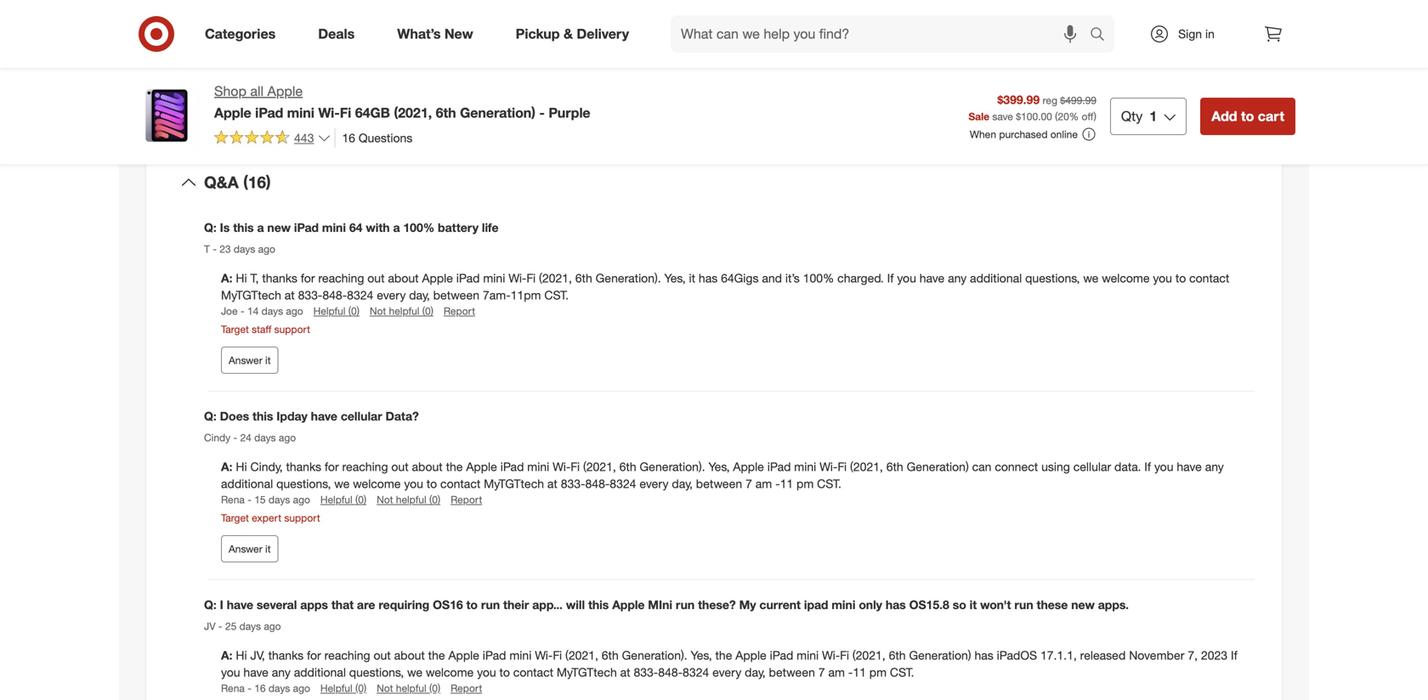 Task type: locate. For each thing, give the bounding box(es) containing it.
answer it button for mytgttech
[[221, 347, 278, 374]]

if inside the hi jv, thanks for reaching out about the apple ipad mini wi-fi (2021, 6th generation).      yes, the apple ipad mini wi-fi (2021, 6th generation) has ipados 17.1.1, released november 7, 2023    if you have any additional questions, we welcome you to contact mytgttech at 833-848-8324 every day, between 7 am -11 pm cst.
[[1231, 648, 1238, 663]]

it right so
[[970, 598, 977, 612]]

helpful  (0) button right joe - 14 days ago at left
[[313, 304, 360, 319]]

out down q: is this a new ipad mini 64 with a 100% battery life t - 23 days ago
[[367, 271, 385, 286]]

pickup
[[516, 26, 560, 42]]

1 horizontal spatial 100%
[[803, 271, 834, 286]]

2 run from the left
[[676, 598, 695, 612]]

these?
[[698, 598, 736, 612]]

q: for q: is this a new ipad mini 64 with a 100% battery life
[[204, 220, 217, 235]]

mytgttech
[[221, 288, 281, 303], [484, 477, 544, 491], [557, 665, 617, 680]]

with
[[366, 220, 390, 235]]

2 vertical spatial has
[[975, 648, 994, 663]]

questions,
[[1025, 271, 1080, 286], [276, 477, 331, 491], [349, 665, 404, 680]]

report for between
[[444, 305, 475, 318]]

3 q: from the top
[[204, 598, 217, 612]]

hi for t,
[[236, 271, 247, 286]]

3 hi from the top
[[236, 648, 247, 663]]

ago down "ipday"
[[279, 431, 296, 444]]

rena down 25
[[221, 682, 245, 695]]

1 vertical spatial questions,
[[276, 477, 331, 491]]

1 vertical spatial helpful  (0) button
[[320, 493, 367, 507]]

generation) left purple
[[460, 104, 536, 121]]

1 horizontal spatial a
[[393, 220, 400, 235]]

0 vertical spatial questions,
[[1025, 271, 1080, 286]]

2 hi from the top
[[236, 460, 247, 474]]

2 vertical spatial cst.
[[890, 665, 914, 680]]

2 horizontal spatial 848-
[[658, 665, 683, 680]]

out for 8324
[[367, 271, 385, 286]]

0 horizontal spatial 11
[[780, 477, 793, 491]]

am
[[756, 477, 772, 491], [828, 665, 845, 680]]

1 vertical spatial any
[[1205, 460, 1224, 474]]

what's new link
[[383, 15, 494, 53]]

0 horizontal spatial questions,
[[276, 477, 331, 491]]

in
[[1205, 26, 1215, 41]]

generation).
[[596, 271, 661, 286], [640, 460, 705, 474], [622, 648, 687, 663]]

target left expert
[[221, 512, 249, 524]]

a:
[[221, 271, 236, 286], [221, 460, 236, 474], [221, 648, 236, 663]]

0 vertical spatial helpful  (0)
[[313, 305, 360, 318]]

mini inside q: is this a new ipad mini 64 with a 100% battery life t - 23 days ago
[[322, 220, 346, 235]]

has
[[699, 271, 718, 286], [886, 598, 906, 612], [975, 648, 994, 663]]

support right expert
[[284, 512, 320, 524]]

does
[[220, 409, 249, 424]]

&
[[564, 26, 573, 42]]

2023
[[1201, 648, 1228, 663]]

0 vertical spatial 7
[[746, 477, 752, 491]]

0 horizontal spatial 8324
[[347, 288, 373, 303]]

thanks inside hi cindy, thanks for reaching out about the apple ipad mini wi-fi (2021, 6th generation).    yes, apple ipad mini wi-fi (2021, 6th generation) can connect using cellular data.    if you have any additional questions, we welcome you to contact mytgttech at 833-848-8324 every day, between 7 am -11 pm cst.
[[286, 460, 321, 474]]

2 horizontal spatial any
[[1205, 460, 1224, 474]]

1 horizontal spatial at
[[547, 477, 558, 491]]

1 vertical spatial target
[[221, 512, 249, 524]]

11 inside the hi jv, thanks for reaching out about the apple ipad mini wi-fi (2021, 6th generation).      yes, the apple ipad mini wi-fi (2021, 6th generation) has ipados 17.1.1, released november 7, 2023    if you have any additional questions, we welcome you to contact mytgttech at 833-848-8324 every day, between 7 am -11 pm cst.
[[853, 665, 866, 680]]

helpful for every
[[389, 305, 419, 318]]

2 answer it from the top
[[229, 543, 271, 555]]

0 vertical spatial mytgttech
[[221, 288, 281, 303]]

generation) down os15.8
[[909, 648, 971, 663]]

833- inside the hi jv, thanks for reaching out about the apple ipad mini wi-fi (2021, 6th generation).      yes, the apple ipad mini wi-fi (2021, 6th generation) has ipados 17.1.1, released november 7, 2023    if you have any additional questions, we welcome you to contact mytgttech at 833-848-8324 every day, between 7 am -11 pm cst.
[[634, 665, 658, 680]]

helpful for 833-
[[313, 305, 346, 318]]

reaching
[[318, 271, 364, 286], [342, 460, 388, 474], [324, 648, 370, 663]]

q: left the is
[[204, 220, 217, 235]]

days inside q: is this a new ipad mini 64 with a 100% battery life t - 23 days ago
[[234, 243, 255, 256]]

helpful  (0) button right rena - 15 days ago
[[320, 493, 367, 507]]

helpful right rena - 15 days ago
[[320, 494, 353, 506]]

thanks right jv, on the left of page
[[268, 648, 304, 663]]

report for mytgttech
[[451, 494, 482, 506]]

for for 833-
[[301, 271, 315, 286]]

for down q: does this ipday have cellular data? cindy - 24 days ago
[[325, 460, 339, 474]]

ipad inside hi t, thanks for reaching out about apple ipad mini wi-fi (2021, 6th generation).     yes, it has 64gigs and it's 100% charged.    if you have any additional questions, we welcome you to contact mytgttech at 833-848-8324 every day, between 7am-11pm cst.
[[456, 271, 480, 286]]

0 horizontal spatial if
[[887, 271, 894, 286]]

1 horizontal spatial am
[[828, 665, 845, 680]]

11 inside hi cindy, thanks for reaching out about the apple ipad mini wi-fi (2021, 6th generation).    yes, apple ipad mini wi-fi (2021, 6th generation) can connect using cellular data.    if you have any additional questions, we welcome you to contact mytgttech at 833-848-8324 every day, between 7 am -11 pm cst.
[[780, 477, 793, 491]]

ago down several
[[264, 620, 281, 633]]

pm inside the hi jv, thanks for reaching out about the apple ipad mini wi-fi (2021, 6th generation).      yes, the apple ipad mini wi-fi (2021, 6th generation) has ipados 17.1.1, released november 7, 2023    if you have any additional questions, we welcome you to contact mytgttech at 833-848-8324 every day, between 7 am -11 pm cst.
[[870, 665, 887, 680]]

0 vertical spatial 16
[[342, 130, 355, 145]]

report
[[444, 305, 475, 318], [451, 494, 482, 506], [451, 682, 482, 695]]

data?
[[386, 409, 419, 424]]

q: inside q: is this a new ipad mini 64 with a 100% battery life t - 23 days ago
[[204, 220, 217, 235]]

helpful  (0) right joe - 14 days ago at left
[[313, 305, 360, 318]]

2 vertical spatial contact
[[513, 665, 553, 680]]

os16
[[433, 598, 463, 612]]

about down data?
[[412, 460, 443, 474]]

q&a (16) button
[[160, 156, 1268, 210]]

cellular inside q: does this ipday have cellular data? cindy - 24 days ago
[[341, 409, 382, 424]]

0 horizontal spatial mytgttech
[[221, 288, 281, 303]]

2 vertical spatial additional
[[294, 665, 346, 680]]

for right t,
[[301, 271, 315, 286]]

0 vertical spatial answer
[[229, 354, 262, 367]]

days up target staff support at the top of the page
[[262, 305, 283, 318]]

about for every
[[388, 271, 419, 286]]

deals link
[[304, 15, 376, 53]]

1 horizontal spatial 16
[[342, 130, 355, 145]]

if right charged.
[[887, 271, 894, 286]]

this right does
[[253, 409, 273, 424]]

2 horizontal spatial every
[[712, 665, 742, 680]]

a: for hi t, thanks for reaching out about apple ipad mini wi-fi (2021, 6th generation).     yes, it has 64gigs and it's 100% charged.    if you have any additional questions, we welcome you to contact mytgttech at 833-848-8324 every day, between 7am-11pm cst.
[[221, 271, 236, 286]]

additional
[[970, 271, 1022, 286], [221, 477, 273, 491], [294, 665, 346, 680]]

t,
[[250, 271, 259, 286]]

2 vertical spatial every
[[712, 665, 742, 680]]

0 vertical spatial 11
[[780, 477, 793, 491]]

rena for rena - 15 days ago
[[221, 494, 245, 506]]

(2021, inside hi t, thanks for reaching out about apple ipad mini wi-fi (2021, 6th generation).     yes, it has 64gigs and it's 100% charged.    if you have any additional questions, we welcome you to contact mytgttech at 833-848-8324 every day, between 7am-11pm cst.
[[539, 271, 572, 286]]

1 vertical spatial report
[[451, 494, 482, 506]]

1 vertical spatial about
[[412, 460, 443, 474]]

out for questions,
[[374, 648, 391, 663]]

i
[[220, 598, 223, 612]]

any inside hi t, thanks for reaching out about apple ipad mini wi-fi (2021, 6th generation).     yes, it has 64gigs and it's 100% charged.    if you have any additional questions, we welcome you to contact mytgttech at 833-848-8324 every day, between 7am-11pm cst.
[[948, 271, 967, 286]]

1 vertical spatial generation).
[[640, 460, 705, 474]]

0 vertical spatial cellular
[[341, 409, 382, 424]]

1 vertical spatial 11
[[853, 665, 866, 680]]

reaching down that
[[324, 648, 370, 663]]

days right 25
[[239, 620, 261, 633]]

days right 24
[[254, 431, 276, 444]]

has left ipados
[[975, 648, 994, 663]]

1 answer it from the top
[[229, 354, 271, 367]]

100% right it's
[[803, 271, 834, 286]]

1 horizontal spatial cst.
[[817, 477, 842, 491]]

hi inside the hi jv, thanks for reaching out about the apple ipad mini wi-fi (2021, 6th generation).      yes, the apple ipad mini wi-fi (2021, 6th generation) has ipados 17.1.1, released november 7, 2023    if you have any additional questions, we welcome you to contact mytgttech at 833-848-8324 every day, between 7 am -11 pm cst.
[[236, 648, 247, 663]]

hi jv, thanks for reaching out about the apple ipad mini wi-fi (2021, 6th generation).      yes, the apple ipad mini wi-fi (2021, 6th generation) has ipados 17.1.1, released november 7, 2023    if you have any additional questions, we welcome you to contact mytgttech at 833-848-8324 every day, between 7 am -11 pm cst.
[[221, 648, 1238, 680]]

1 vertical spatial helpful
[[320, 494, 353, 506]]

7,
[[1188, 648, 1198, 663]]

not helpful  (0) for to
[[377, 494, 440, 506]]

about down with
[[388, 271, 419, 286]]

16 down jv, on the left of page
[[254, 682, 266, 695]]

answer down expert
[[229, 543, 262, 555]]

2 rena from the top
[[221, 682, 245, 695]]

ago up t,
[[258, 243, 275, 256]]

1 vertical spatial 16
[[254, 682, 266, 695]]

1 vertical spatial rena
[[221, 682, 245, 695]]

rena left 15 on the left of page
[[221, 494, 245, 506]]

hi for jv,
[[236, 648, 247, 663]]

1 horizontal spatial contact
[[513, 665, 553, 680]]

1 horizontal spatial day,
[[672, 477, 693, 491]]

about inside hi cindy, thanks for reaching out about the apple ipad mini wi-fi (2021, 6th generation).    yes, apple ipad mini wi-fi (2021, 6th generation) can connect using cellular data.    if you have any additional questions, we welcome you to contact mytgttech at 833-848-8324 every day, between 7 am -11 pm cst.
[[412, 460, 443, 474]]

it left "64gigs" on the top right of the page
[[689, 271, 695, 286]]

this for a
[[233, 220, 254, 235]]

generation) left can
[[907, 460, 969, 474]]

1 vertical spatial mytgttech
[[484, 477, 544, 491]]

thanks right t,
[[262, 271, 297, 286]]

new down (16)
[[267, 220, 291, 235]]

answer it button down staff
[[221, 347, 278, 374]]

a: for hi jv, thanks for reaching out about the apple ipad mini wi-fi (2021, 6th generation).      yes, the apple ipad mini wi-fi (2021, 6th generation) has ipados 17.1.1, released november 7, 2023    if you have any additional questions, we welcome you to contact mytgttech at 833-848-8324 every day, between 7 am -11 pm cst.
[[221, 648, 236, 663]]

1 hi from the top
[[236, 271, 247, 286]]

833- inside hi cindy, thanks for reaching out about the apple ipad mini wi-fi (2021, 6th generation).    yes, apple ipad mini wi-fi (2021, 6th generation) can connect using cellular data.    if you have any additional questions, we welcome you to contact mytgttech at 833-848-8324 every day, between 7 am -11 pm cst.
[[561, 477, 585, 491]]

1 vertical spatial report button
[[451, 493, 482, 507]]

(2021,
[[394, 104, 432, 121], [539, 271, 572, 286], [583, 460, 616, 474], [850, 460, 883, 474], [565, 648, 598, 663], [853, 648, 886, 663]]

out down data?
[[391, 460, 409, 474]]

helpful  (0) right rena - 15 days ago
[[320, 494, 367, 506]]

ago inside q: i have several apps that are requiring os16 to run their app... will this apple mini run these?  my current ipad mini only has os15.8 so it won't run these new apps. jv - 25 days ago
[[264, 620, 281, 633]]

q: left "i"
[[204, 598, 217, 612]]

using
[[1042, 460, 1070, 474]]

these
[[1037, 598, 1068, 612]]

2 vertical spatial thanks
[[268, 648, 304, 663]]

1 vertical spatial answer it button
[[221, 536, 278, 563]]

0 vertical spatial this
[[233, 220, 254, 235]]

answer down staff
[[229, 354, 262, 367]]

to inside hi t, thanks for reaching out about apple ipad mini wi-fi (2021, 6th generation).     yes, it has 64gigs and it's 100% charged.    if you have any additional questions, we welcome you to contact mytgttech at 833-848-8324 every day, between 7am-11pm cst.
[[1176, 271, 1186, 286]]

target for hi cindy, thanks for reaching out about the apple ipad mini wi-fi (2021, 6th generation).    yes, apple ipad mini wi-fi (2021, 6th generation) can connect using cellular data.    if you have any additional questions, we welcome you to contact mytgttech at 833-848-8324 every day, between 7 am -11 pm cst.
[[221, 512, 249, 524]]

1 vertical spatial answer
[[229, 543, 262, 555]]

helpful  (0) right rena - 16 days ago
[[320, 682, 367, 695]]

1 q: from the top
[[204, 220, 217, 235]]

has right only
[[886, 598, 906, 612]]

ipad
[[804, 598, 828, 612]]

helpful right rena - 16 days ago
[[320, 682, 353, 695]]

answer it down expert
[[229, 543, 271, 555]]

thanks for have
[[268, 648, 304, 663]]

0 vertical spatial day,
[[409, 288, 430, 303]]

hi left jv, on the left of page
[[236, 648, 247, 663]]

search button
[[1082, 15, 1123, 56]]

days right 23
[[234, 243, 255, 256]]

fi inside hi t, thanks for reaching out about apple ipad mini wi-fi (2021, 6th generation).     yes, it has 64gigs and it's 100% charged.    if you have any additional questions, we welcome you to contact mytgttech at 833-848-8324 every day, between 7am-11pm cst.
[[527, 271, 536, 286]]

welcome
[[1102, 271, 1150, 286], [353, 477, 401, 491], [426, 665, 474, 680]]

a right with
[[393, 220, 400, 235]]

cellular inside hi cindy, thanks for reaching out about the apple ipad mini wi-fi (2021, 6th generation).    yes, apple ipad mini wi-fi (2021, 6th generation) can connect using cellular data.    if you have any additional questions, we welcome you to contact mytgttech at 833-848-8324 every day, between 7 am -11 pm cst.
[[1073, 460, 1111, 474]]

support right staff
[[274, 323, 310, 336]]

16 down 64gb
[[342, 130, 355, 145]]

generation). inside hi cindy, thanks for reaching out about the apple ipad mini wi-fi (2021, 6th generation).    yes, apple ipad mini wi-fi (2021, 6th generation) can connect using cellular data.    if you have any additional questions, we welcome you to contact mytgttech at 833-848-8324 every day, between 7 am -11 pm cst.
[[640, 460, 705, 474]]

64gb
[[355, 104, 390, 121]]

answer it for additional
[[229, 543, 271, 555]]

it inside hi t, thanks for reaching out about apple ipad mini wi-fi (2021, 6th generation).     yes, it has 64gigs and it's 100% charged.    if you have any additional questions, we welcome you to contact mytgttech at 833-848-8324 every day, between 7am-11pm cst.
[[689, 271, 695, 286]]

hi inside hi cindy, thanks for reaching out about the apple ipad mini wi-fi (2021, 6th generation).    yes, apple ipad mini wi-fi (2021, 6th generation) can connect using cellular data.    if you have any additional questions, we welcome you to contact mytgttech at 833-848-8324 every day, between 7 am -11 pm cst.
[[236, 460, 247, 474]]

the for welcome
[[428, 648, 445, 663]]

1 rena from the top
[[221, 494, 245, 506]]

for for we
[[325, 460, 339, 474]]

if right 2023
[[1231, 648, 1238, 663]]

am inside the hi jv, thanks for reaching out about the apple ipad mini wi-fi (2021, 6th generation).      yes, the apple ipad mini wi-fi (2021, 6th generation) has ipados 17.1.1, released november 7, 2023    if you have any additional questions, we welcome you to contact mytgttech at 833-848-8324 every day, between 7 am -11 pm cst.
[[828, 665, 845, 680]]

reaching down data?
[[342, 460, 388, 474]]

have down jv, on the left of page
[[244, 665, 269, 680]]

pm inside hi cindy, thanks for reaching out about the apple ipad mini wi-fi (2021, 6th generation).    yes, apple ipad mini wi-fi (2021, 6th generation) can connect using cellular data.    if you have any additional questions, we welcome you to contact mytgttech at 833-848-8324 every day, between 7 am -11 pm cst.
[[797, 477, 814, 491]]

0 vertical spatial hi
[[236, 271, 247, 286]]

image of apple ipad mini wi-fi 64gb (2021, 6th generation) - purple image
[[133, 82, 201, 150]]

requiring
[[379, 598, 430, 612]]

a: left jv, on the left of page
[[221, 648, 236, 663]]

2 answer it button from the top
[[221, 536, 278, 563]]

has inside hi t, thanks for reaching out about apple ipad mini wi-fi (2021, 6th generation).     yes, it has 64gigs and it's 100% charged.    if you have any additional questions, we welcome you to contact mytgttech at 833-848-8324 every day, between 7am-11pm cst.
[[699, 271, 718, 286]]

cst. inside hi t, thanks for reaching out about apple ipad mini wi-fi (2021, 6th generation).     yes, it has 64gigs and it's 100% charged.    if you have any additional questions, we welcome you to contact mytgttech at 833-848-8324 every day, between 7am-11pm cst.
[[544, 288, 569, 303]]

yes, inside hi cindy, thanks for reaching out about the apple ipad mini wi-fi (2021, 6th generation).    yes, apple ipad mini wi-fi (2021, 6th generation) can connect using cellular data.    if you have any additional questions, we welcome you to contact mytgttech at 833-848-8324 every day, between 7 am -11 pm cst.
[[709, 460, 730, 474]]

1 horizontal spatial we
[[407, 665, 423, 680]]

helpful  (0)
[[313, 305, 360, 318], [320, 494, 367, 506], [320, 682, 367, 695]]

answer it for mytgttech
[[229, 354, 271, 367]]

have right "ipday"
[[311, 409, 337, 424]]

0 vertical spatial support
[[274, 323, 310, 336]]

fi inside the shop all apple apple ipad mini wi-fi 64gb (2021, 6th generation) - purple
[[340, 104, 351, 121]]

)
[[1094, 110, 1097, 123]]

100%
[[403, 220, 435, 235], [803, 271, 834, 286]]

a: for hi cindy, thanks for reaching out about the apple ipad mini wi-fi (2021, 6th generation).    yes, apple ipad mini wi-fi (2021, 6th generation) can connect using cellular data.    if you have any additional questions, we welcome you to contact mytgttech at 833-848-8324 every day, between 7 am -11 pm cst.
[[221, 460, 236, 474]]

2 horizontal spatial 8324
[[683, 665, 709, 680]]

have inside q: i have several apps that are requiring os16 to run their app... will this apple mini run these?  my current ipad mini only has os15.8 so it won't run these new apps. jv - 25 days ago
[[227, 598, 253, 612]]

not for 8324
[[370, 305, 386, 318]]

staff
[[252, 323, 271, 336]]

cellular left data?
[[341, 409, 382, 424]]

answer it button down expert
[[221, 536, 278, 563]]

2 horizontal spatial has
[[975, 648, 994, 663]]

0 horizontal spatial 833-
[[298, 288, 323, 303]]

0 vertical spatial generation).
[[596, 271, 661, 286]]

(
[[1055, 110, 1058, 123]]

out inside hi t, thanks for reaching out about apple ipad mini wi-fi (2021, 6th generation).     yes, it has 64gigs and it's 100% charged.    if you have any additional questions, we welcome you to contact mytgttech at 833-848-8324 every day, between 7am-11pm cst.
[[367, 271, 385, 286]]

1 horizontal spatial between
[[696, 477, 742, 491]]

for for any
[[307, 648, 321, 663]]

848-
[[323, 288, 347, 303], [585, 477, 610, 491], [658, 665, 683, 680]]

ipad inside the shop all apple apple ipad mini wi-fi 64gb (2021, 6th generation) - purple
[[255, 104, 283, 121]]

have right charged.
[[920, 271, 945, 286]]

hi left cindy,
[[236, 460, 247, 474]]

apple inside q: i have several apps that are requiring os16 to run their app... will this apple mini run these?  my current ipad mini only has os15.8 so it won't run these new apps. jv - 25 days ago
[[612, 598, 645, 612]]

helpful  (0) button for 848-
[[313, 304, 360, 319]]

100% left "battery"
[[403, 220, 435, 235]]

if right data.
[[1145, 460, 1151, 474]]

additional inside hi t, thanks for reaching out about apple ipad mini wi-fi (2021, 6th generation).     yes, it has 64gigs and it's 100% charged.    if you have any additional questions, we welcome you to contact mytgttech at 833-848-8324 every day, between 7am-11pm cst.
[[970, 271, 1022, 286]]

2 a: from the top
[[221, 460, 236, 474]]

833-
[[298, 288, 323, 303], [561, 477, 585, 491], [634, 665, 658, 680]]

this right will on the left bottom of page
[[588, 598, 609, 612]]

it's
[[785, 271, 800, 286]]

2 vertical spatial out
[[374, 648, 391, 663]]

a right the is
[[257, 220, 264, 235]]

0 vertical spatial answer it button
[[221, 347, 278, 374]]

1 vertical spatial welcome
[[353, 477, 401, 491]]

so
[[953, 598, 966, 612]]

run left their
[[481, 598, 500, 612]]

64
[[349, 220, 363, 235]]

yes,
[[664, 271, 686, 286], [709, 460, 730, 474], [691, 648, 712, 663]]

generation). for the
[[622, 648, 687, 663]]

1 vertical spatial q:
[[204, 409, 217, 424]]

1 horizontal spatial the
[[446, 460, 463, 474]]

q: inside q: does this ipday have cellular data? cindy - 24 days ago
[[204, 409, 217, 424]]

answer
[[229, 354, 262, 367], [229, 543, 262, 555]]

new left apps.
[[1071, 598, 1095, 612]]

this inside q: does this ipday have cellular data? cindy - 24 days ago
[[253, 409, 273, 424]]

reaching inside hi cindy, thanks for reaching out about the apple ipad mini wi-fi (2021, 6th generation).    yes, apple ipad mini wi-fi (2021, 6th generation) can connect using cellular data.    if you have any additional questions, we welcome you to contact mytgttech at 833-848-8324 every day, between 7 am -11 pm cst.
[[342, 460, 388, 474]]

generation) inside hi cindy, thanks for reaching out about the apple ipad mini wi-fi (2021, 6th generation).    yes, apple ipad mini wi-fi (2021, 6th generation) can connect using cellular data.    if you have any additional questions, we welcome you to contact mytgttech at 833-848-8324 every day, between 7 am -11 pm cst.
[[907, 460, 969, 474]]

generation)
[[460, 104, 536, 121], [907, 460, 969, 474], [909, 648, 971, 663]]

data.
[[1115, 460, 1141, 474]]

23
[[220, 243, 231, 256]]

0 vertical spatial 833-
[[298, 288, 323, 303]]

2 answer from the top
[[229, 543, 262, 555]]

out down are
[[374, 648, 391, 663]]

have right "i"
[[227, 598, 253, 612]]

for inside hi cindy, thanks for reaching out about the apple ipad mini wi-fi (2021, 6th generation).    yes, apple ipad mini wi-fi (2021, 6th generation) can connect using cellular data.    if you have any additional questions, we welcome you to contact mytgttech at 833-848-8324 every day, between 7 am -11 pm cst.
[[325, 460, 339, 474]]

every inside hi t, thanks for reaching out about apple ipad mini wi-fi (2021, 6th generation).     yes, it has 64gigs and it's 100% charged.    if you have any additional questions, we welcome you to contact mytgttech at 833-848-8324 every day, between 7am-11pm cst.
[[377, 288, 406, 303]]

run right won't
[[1015, 598, 1033, 612]]

1 target from the top
[[221, 323, 249, 336]]

14
[[247, 305, 259, 318]]

0 vertical spatial not helpful  (0) button
[[370, 304, 433, 319]]

contact
[[1189, 271, 1230, 286], [440, 477, 481, 491], [513, 665, 553, 680]]

rena for rena - 16 days ago
[[221, 682, 245, 695]]

helpful right joe - 14 days ago at left
[[313, 305, 346, 318]]

3 a: from the top
[[221, 648, 236, 663]]

ago up target staff support at the top of the page
[[286, 305, 303, 318]]

0 vertical spatial 8324
[[347, 288, 373, 303]]

0 horizontal spatial we
[[334, 477, 350, 491]]

this inside q: is this a new ipad mini 64 with a 100% battery life t - 23 days ago
[[233, 220, 254, 235]]

2 q: from the top
[[204, 409, 217, 424]]

2 horizontal spatial questions,
[[1025, 271, 1080, 286]]

hi left t,
[[236, 271, 247, 286]]

out inside hi cindy, thanks for reaching out about the apple ipad mini wi-fi (2021, 6th generation).    yes, apple ipad mini wi-fi (2021, 6th generation) can connect using cellular data.    if you have any additional questions, we welcome you to contact mytgttech at 833-848-8324 every day, between 7 am -11 pm cst.
[[391, 460, 409, 474]]

helpful
[[389, 305, 419, 318], [396, 494, 426, 506], [396, 682, 426, 695]]

answer it
[[229, 354, 271, 367], [229, 543, 271, 555]]

new
[[445, 26, 473, 42]]

0 vertical spatial q:
[[204, 220, 217, 235]]

welcome inside hi t, thanks for reaching out about apple ipad mini wi-fi (2021, 6th generation).     yes, it has 64gigs and it's 100% charged.    if you have any additional questions, we welcome you to contact mytgttech at 833-848-8324 every day, between 7am-11pm cst.
[[1102, 271, 1150, 286]]

if inside hi cindy, thanks for reaching out about the apple ipad mini wi-fi (2021, 6th generation).    yes, apple ipad mini wi-fi (2021, 6th generation) can connect using cellular data.    if you have any additional questions, we welcome you to contact mytgttech at 833-848-8324 every day, between 7 am -11 pm cst.
[[1145, 460, 1151, 474]]

thanks for at
[[262, 271, 297, 286]]

2 horizontal spatial mytgttech
[[557, 665, 617, 680]]

1 vertical spatial helpful  (0)
[[320, 494, 367, 506]]

2 vertical spatial mytgttech
[[557, 665, 617, 680]]

0 horizontal spatial the
[[428, 648, 445, 663]]

about down requiring
[[394, 648, 425, 663]]

this right the is
[[233, 220, 254, 235]]

2 vertical spatial this
[[588, 598, 609, 612]]

add to cart
[[1212, 108, 1285, 124]]

questions, inside hi t, thanks for reaching out about apple ipad mini wi-fi (2021, 6th generation).     yes, it has 64gigs and it's 100% charged.    if you have any additional questions, we welcome you to contact mytgttech at 833-848-8324 every day, between 7am-11pm cst.
[[1025, 271, 1080, 286]]

a: left t,
[[221, 271, 236, 286]]

2 target from the top
[[221, 512, 249, 524]]

0 horizontal spatial pm
[[797, 477, 814, 491]]

2 horizontal spatial day,
[[745, 665, 766, 680]]

0 horizontal spatial has
[[699, 271, 718, 286]]

t
[[204, 243, 210, 256]]

q&a
[[204, 173, 239, 192]]

0 vertical spatial for
[[301, 271, 315, 286]]

1 vertical spatial cst.
[[817, 477, 842, 491]]

2 vertical spatial any
[[272, 665, 291, 680]]

100% inside q: is this a new ipad mini 64 with a 100% battery life t - 23 days ago
[[403, 220, 435, 235]]

0 vertical spatial between
[[433, 288, 480, 303]]

25
[[225, 620, 237, 633]]

6th inside the shop all apple apple ipad mini wi-fi 64gb (2021, 6th generation) - purple
[[436, 104, 456, 121]]

about
[[388, 271, 419, 286], [412, 460, 443, 474], [394, 648, 425, 663]]

days down several
[[269, 682, 290, 695]]

1 horizontal spatial cellular
[[1073, 460, 1111, 474]]

wi- inside hi t, thanks for reaching out about apple ipad mini wi-fi (2021, 6th generation).     yes, it has 64gigs and it's 100% charged.    if you have any additional questions, we welcome you to contact mytgttech at 833-848-8324 every day, between 7am-11pm cst.
[[509, 271, 527, 286]]

life
[[482, 220, 499, 235]]

the
[[446, 460, 463, 474], [428, 648, 445, 663], [715, 648, 732, 663]]

2 vertical spatial we
[[407, 665, 423, 680]]

answer it down staff
[[229, 354, 271, 367]]

for inside hi t, thanks for reaching out about apple ipad mini wi-fi (2021, 6th generation).     yes, it has 64gigs and it's 100% charged.    if you have any additional questions, we welcome you to contact mytgttech at 833-848-8324 every day, between 7am-11pm cst.
[[301, 271, 315, 286]]

thanks right cindy,
[[286, 460, 321, 474]]

0 vertical spatial report
[[444, 305, 475, 318]]

0 vertical spatial reaching
[[318, 271, 364, 286]]

1 vertical spatial 7
[[819, 665, 825, 680]]

2 horizontal spatial we
[[1083, 271, 1099, 286]]

cellular left data.
[[1073, 460, 1111, 474]]

- inside q: does this ipday have cellular data? cindy - 24 days ago
[[233, 431, 237, 444]]

helpful  (0) button right rena - 16 days ago
[[320, 681, 367, 696]]

1 vertical spatial 8324
[[610, 477, 636, 491]]

0 vertical spatial at
[[285, 288, 295, 303]]

2 horizontal spatial at
[[620, 665, 630, 680]]

any inside hi cindy, thanks for reaching out about the apple ipad mini wi-fi (2021, 6th generation).    yes, apple ipad mini wi-fi (2021, 6th generation) can connect using cellular data.    if you have any additional questions, we welcome you to contact mytgttech at 833-848-8324 every day, between 7 am -11 pm cst.
[[1205, 460, 1224, 474]]

it down expert
[[265, 543, 271, 555]]

helpful  (0) button
[[313, 304, 360, 319], [320, 493, 367, 507], [320, 681, 367, 696]]

a: down cindy
[[221, 460, 236, 474]]

has left "64gigs" on the top right of the page
[[699, 271, 718, 286]]

1 answer it button from the top
[[221, 347, 278, 374]]

1 horizontal spatial every
[[640, 477, 669, 491]]

0 vertical spatial not
[[370, 305, 386, 318]]

0 horizontal spatial 16
[[254, 682, 266, 695]]

days inside q: i have several apps that are requiring os16 to run their app... will this apple mini run these?  my current ipad mini only has os15.8 so it won't run these new apps. jv - 25 days ago
[[239, 620, 261, 633]]

0 horizontal spatial any
[[272, 665, 291, 680]]

their
[[503, 598, 529, 612]]

reaching for welcome
[[342, 460, 388, 474]]

report button
[[444, 304, 475, 319], [451, 493, 482, 507], [451, 681, 482, 696]]

run right mini
[[676, 598, 695, 612]]

for down the apps
[[307, 648, 321, 663]]

about inside the hi jv, thanks for reaching out about the apple ipad mini wi-fi (2021, 6th generation).      yes, the apple ipad mini wi-fi (2021, 6th generation) has ipados 17.1.1, released november 7, 2023    if you have any additional questions, we welcome you to contact mytgttech at 833-848-8324 every day, between 7 am -11 pm cst.
[[394, 648, 425, 663]]

- inside the hi jv, thanks for reaching out about the apple ipad mini wi-fi (2021, 6th generation).      yes, the apple ipad mini wi-fi (2021, 6th generation) has ipados 17.1.1, released november 7, 2023    if you have any additional questions, we welcome you to contact mytgttech at 833-848-8324 every day, between 7 am -11 pm cst.
[[848, 665, 853, 680]]

have right data.
[[1177, 460, 1202, 474]]

is
[[220, 220, 230, 235]]

q: up cindy
[[204, 409, 217, 424]]

mini inside the shop all apple apple ipad mini wi-fi 64gb (2021, 6th generation) - purple
[[287, 104, 314, 121]]

7
[[746, 477, 752, 491], [819, 665, 825, 680]]

answer it button
[[221, 347, 278, 374], [221, 536, 278, 563]]

report button for mytgttech
[[451, 493, 482, 507]]

0 vertical spatial every
[[377, 288, 406, 303]]

target down joe
[[221, 323, 249, 336]]

the inside hi cindy, thanks for reaching out about the apple ipad mini wi-fi (2021, 6th generation).    yes, apple ipad mini wi-fi (2021, 6th generation) can connect using cellular data.    if you have any additional questions, we welcome you to contact mytgttech at 833-848-8324 every day, between 7 am -11 pm cst.
[[446, 460, 463, 474]]

11pm
[[511, 288, 541, 303]]

not for you
[[377, 494, 393, 506]]

pickup & delivery
[[516, 26, 629, 42]]

1 answer from the top
[[229, 354, 262, 367]]

between inside hi cindy, thanks for reaching out about the apple ipad mini wi-fi (2021, 6th generation).    yes, apple ipad mini wi-fi (2021, 6th generation) can connect using cellular data.    if you have any additional questions, we welcome you to contact mytgttech at 833-848-8324 every day, between 7 am -11 pm cst.
[[696, 477, 742, 491]]

0 vertical spatial helpful
[[389, 305, 419, 318]]

2 vertical spatial between
[[769, 665, 815, 680]]

expert
[[252, 512, 281, 524]]

helpful  (0) for 848-
[[313, 305, 360, 318]]

0 horizontal spatial 100%
[[403, 220, 435, 235]]

hi cindy, thanks for reaching out about the apple ipad mini wi-fi (2021, 6th generation).    yes, apple ipad mini wi-fi (2021, 6th generation) can connect using cellular data.    if you have any additional questions, we welcome you to contact mytgttech at 833-848-8324 every day, between 7 am -11 pm cst.
[[221, 460, 1224, 491]]

1 a: from the top
[[221, 271, 236, 286]]

1 vertical spatial this
[[253, 409, 273, 424]]

reaching inside the hi jv, thanks for reaching out about the apple ipad mini wi-fi (2021, 6th generation).      yes, the apple ipad mini wi-fi (2021, 6th generation) has ipados 17.1.1, released november 7, 2023    if you have any additional questions, we welcome you to contact mytgttech at 833-848-8324 every day, between 7 am -11 pm cst.
[[324, 648, 370, 663]]

purple
[[549, 104, 591, 121]]

reaching down q: is this a new ipad mini 64 with a 100% battery life t - 23 days ago
[[318, 271, 364, 286]]

2 horizontal spatial cst.
[[890, 665, 914, 680]]

released
[[1080, 648, 1126, 663]]

welcome inside the hi jv, thanks for reaching out about the apple ipad mini wi-fi (2021, 6th generation).      yes, the apple ipad mini wi-fi (2021, 6th generation) has ipados 17.1.1, released november 7, 2023    if you have any additional questions, we welcome you to contact mytgttech at 833-848-8324 every day, between 7 am -11 pm cst.
[[426, 665, 474, 680]]

0 horizontal spatial run
[[481, 598, 500, 612]]

this
[[233, 220, 254, 235], [253, 409, 273, 424], [588, 598, 609, 612]]

mini
[[287, 104, 314, 121], [322, 220, 346, 235], [483, 271, 505, 286], [527, 460, 549, 474], [794, 460, 816, 474], [832, 598, 856, 612], [510, 648, 532, 663], [797, 648, 819, 663]]

helpful for we
[[320, 494, 353, 506]]

0 horizontal spatial cst.
[[544, 288, 569, 303]]



Task type: describe. For each thing, give the bounding box(es) containing it.
additional inside the hi jv, thanks for reaching out about the apple ipad mini wi-fi (2021, 6th generation).      yes, the apple ipad mini wi-fi (2021, 6th generation) has ipados 17.1.1, released november 7, 2023    if you have any additional questions, we welcome you to contact mytgttech at 833-848-8324 every day, between 7 am -11 pm cst.
[[294, 665, 346, 680]]

charged.
[[838, 271, 884, 286]]

to inside q: i have several apps that are requiring os16 to run their app... will this apple mini run these?  my current ipad mini only has os15.8 so it won't run these new apps. jv - 25 days ago
[[466, 598, 478, 612]]

2 vertical spatial not
[[377, 682, 393, 695]]

days inside q: does this ipday have cellular data? cindy - 24 days ago
[[254, 431, 276, 444]]

ago down the apps
[[293, 682, 310, 695]]

shop
[[214, 83, 246, 99]]

q: for q: i have several apps that are requiring os16 to run their app... will this apple mini run these?  my current ipad mini only has os15.8 so it won't run these new apps.
[[204, 598, 217, 612]]

not helpful  (0) button for every
[[370, 304, 433, 319]]

has inside the hi jv, thanks for reaching out about the apple ipad mini wi-fi (2021, 6th generation).      yes, the apple ipad mini wi-fi (2021, 6th generation) has ipados 17.1.1, released november 7, 2023    if you have any additional questions, we welcome you to contact mytgttech at 833-848-8324 every day, between 7 am -11 pm cst.
[[975, 648, 994, 663]]

questions
[[359, 130, 413, 145]]

848- inside hi t, thanks for reaching out about apple ipad mini wi-fi (2021, 6th generation).     yes, it has 64gigs and it's 100% charged.    if you have any additional questions, we welcome you to contact mytgttech at 833-848-8324 every day, between 7am-11pm cst.
[[323, 288, 347, 303]]

have inside the hi jv, thanks for reaching out about the apple ipad mini wi-fi (2021, 6th generation).      yes, the apple ipad mini wi-fi (2021, 6th generation) has ipados 17.1.1, released november 7, 2023    if you have any additional questions, we welcome you to contact mytgttech at 833-848-8324 every day, between 7 am -11 pm cst.
[[244, 665, 269, 680]]

qty 1
[[1121, 108, 1157, 124]]

has inside q: i have several apps that are requiring os16 to run their app... will this apple mini run these?  my current ipad mini only has os15.8 so it won't run these new apps. jv - 25 days ago
[[886, 598, 906, 612]]

3 run from the left
[[1015, 598, 1033, 612]]

2 vertical spatial not helpful  (0) button
[[377, 681, 440, 696]]

to inside button
[[1241, 108, 1254, 124]]

shop all apple apple ipad mini wi-fi 64gb (2021, 6th generation) - purple
[[214, 83, 591, 121]]

contact inside hi cindy, thanks for reaching out about the apple ipad mini wi-fi (2021, 6th generation).    yes, apple ipad mini wi-fi (2021, 6th generation) can connect using cellular data.    if you have any additional questions, we welcome you to contact mytgttech at 833-848-8324 every day, between 7 am -11 pm cst.
[[440, 477, 481, 491]]

848- inside hi cindy, thanks for reaching out about the apple ipad mini wi-fi (2021, 6th generation).    yes, apple ipad mini wi-fi (2021, 6th generation) can connect using cellular data.    if you have any additional questions, we welcome you to contact mytgttech at 833-848-8324 every day, between 7 am -11 pm cst.
[[585, 477, 610, 491]]

100% inside hi t, thanks for reaching out about apple ipad mini wi-fi (2021, 6th generation).     yes, it has 64gigs and it's 100% charged.    if you have any additional questions, we welcome you to contact mytgttech at 833-848-8324 every day, between 7am-11pm cst.
[[803, 271, 834, 286]]

can
[[972, 460, 992, 474]]

1 a from the left
[[257, 220, 264, 235]]

2 vertical spatial report
[[451, 682, 482, 695]]

generation). for apple
[[640, 460, 705, 474]]

categories link
[[190, 15, 297, 53]]

search
[[1082, 27, 1123, 44]]

categories
[[205, 26, 276, 42]]

cindy
[[204, 431, 230, 444]]

jv,
[[250, 648, 265, 663]]

100.00
[[1021, 110, 1052, 123]]

hi t, thanks for reaching out about apple ipad mini wi-fi (2021, 6th generation).     yes, it has 64gigs and it's 100% charged.    if you have any additional questions, we welcome you to contact mytgttech at 833-848-8324 every day, between 7am-11pm cst.
[[221, 271, 1230, 303]]

every inside the hi jv, thanks for reaching out about the apple ipad mini wi-fi (2021, 6th generation).      yes, the apple ipad mini wi-fi (2021, 6th generation) has ipados 17.1.1, released november 7, 2023    if you have any additional questions, we welcome you to contact mytgttech at 833-848-8324 every day, between 7 am -11 pm cst.
[[712, 665, 742, 680]]

every inside hi cindy, thanks for reaching out about the apple ipad mini wi-fi (2021, 6th generation).    yes, apple ipad mini wi-fi (2021, 6th generation) can connect using cellular data.    if you have any additional questions, we welcome you to contact mytgttech at 833-848-8324 every day, between 7 am -11 pm cst.
[[640, 477, 669, 491]]

am inside hi cindy, thanks for reaching out about the apple ipad mini wi-fi (2021, 6th generation).    yes, apple ipad mini wi-fi (2021, 6th generation) can connect using cellular data.    if you have any additional questions, we welcome you to contact mytgttech at 833-848-8324 every day, between 7 am -11 pm cst.
[[756, 477, 772, 491]]

have inside hi t, thanks for reaching out about apple ipad mini wi-fi (2021, 6th generation).     yes, it has 64gigs and it's 100% charged.    if you have any additional questions, we welcome you to contact mytgttech at 833-848-8324 every day, between 7am-11pm cst.
[[920, 271, 945, 286]]

- inside the shop all apple apple ipad mini wi-fi 64gb (2021, 6th generation) - purple
[[539, 104, 545, 121]]

are
[[357, 598, 375, 612]]

2 vertical spatial helpful  (0) button
[[320, 681, 367, 696]]

what's
[[397, 26, 441, 42]]

questions, inside hi cindy, thanks for reaching out about the apple ipad mini wi-fi (2021, 6th generation).    yes, apple ipad mini wi-fi (2021, 6th generation) can connect using cellular data.    if you have any additional questions, we welcome you to contact mytgttech at 833-848-8324 every day, between 7 am -11 pm cst.
[[276, 477, 331, 491]]

cart
[[1258, 108, 1285, 124]]

ago up target expert support
[[293, 494, 310, 506]]

ipday
[[277, 409, 308, 424]]

2 a from the left
[[393, 220, 400, 235]]

helpful for to
[[396, 494, 426, 506]]

2 vertical spatial report button
[[451, 681, 482, 696]]

$399.99
[[998, 92, 1040, 107]]

$399.99 reg $499.99 sale save $ 100.00 ( 20 % off )
[[969, 92, 1097, 123]]

6th inside hi t, thanks for reaching out about apple ipad mini wi-fi (2021, 6th generation).     yes, it has 64gigs and it's 100% charged.    if you have any additional questions, we welcome you to contact mytgttech at 833-848-8324 every day, between 7am-11pm cst.
[[575, 271, 592, 286]]

mini
[[648, 598, 673, 612]]

apple inside hi t, thanks for reaching out about apple ipad mini wi-fi (2021, 6th generation).     yes, it has 64gigs and it's 100% charged.    if you have any additional questions, we welcome you to contact mytgttech at 833-848-8324 every day, between 7am-11pm cst.
[[422, 271, 453, 286]]

sign
[[1178, 26, 1202, 41]]

at inside the hi jv, thanks for reaching out about the apple ipad mini wi-fi (2021, 6th generation).      yes, the apple ipad mini wi-fi (2021, 6th generation) has ipados 17.1.1, released november 7, 2023    if you have any additional questions, we welcome you to contact mytgttech at 833-848-8324 every day, between 7 am -11 pm cst.
[[620, 665, 630, 680]]

when
[[970, 128, 996, 141]]

yes, for the
[[691, 648, 712, 663]]

won't
[[980, 598, 1011, 612]]

joe - 14 days ago
[[221, 305, 303, 318]]

helpful  (0) for welcome
[[320, 494, 367, 506]]

report button for between
[[444, 304, 475, 319]]

day, inside hi t, thanks for reaching out about apple ipad mini wi-fi (2021, 6th generation).     yes, it has 64gigs and it's 100% charged.    if you have any additional questions, we welcome you to contact mytgttech at 833-848-8324 every day, between 7am-11pm cst.
[[409, 288, 430, 303]]

it down target staff support at the top of the page
[[265, 354, 271, 367]]

$499.99
[[1060, 94, 1097, 107]]

mini inside hi t, thanks for reaching out about apple ipad mini wi-fi (2021, 6th generation).     yes, it has 64gigs and it's 100% charged.    if you have any additional questions, we welcome you to contact mytgttech at 833-848-8324 every day, between 7am-11pm cst.
[[483, 271, 505, 286]]

ipad inside q: is this a new ipad mini 64 with a 100% battery life t - 23 days ago
[[294, 220, 319, 235]]

at inside hi t, thanks for reaching out about apple ipad mini wi-fi (2021, 6th generation).     yes, it has 64gigs and it's 100% charged.    if you have any additional questions, we welcome you to contact mytgttech at 833-848-8324 every day, between 7am-11pm cst.
[[285, 288, 295, 303]]

welcome inside hi cindy, thanks for reaching out about the apple ipad mini wi-fi (2021, 6th generation).    yes, apple ipad mini wi-fi (2021, 6th generation) can connect using cellular data.    if you have any additional questions, we welcome you to contact mytgttech at 833-848-8324 every day, between 7 am -11 pm cst.
[[353, 477, 401, 491]]

answer it button for additional
[[221, 536, 278, 563]]

generation). inside hi t, thanks for reaching out about apple ipad mini wi-fi (2021, 6th generation).     yes, it has 64gigs and it's 100% charged.    if you have any additional questions, we welcome you to contact mytgttech at 833-848-8324 every day, between 7am-11pm cst.
[[596, 271, 661, 286]]

have inside hi cindy, thanks for reaching out about the apple ipad mini wi-fi (2021, 6th generation).    yes, apple ipad mini wi-fi (2021, 6th generation) can connect using cellular data.    if you have any additional questions, we welcome you to contact mytgttech at 833-848-8324 every day, between 7 am -11 pm cst.
[[1177, 460, 1202, 474]]

- inside q: i have several apps that are requiring os16 to run their app... will this apple mini run these?  my current ipad mini only has os15.8 so it won't run these new apps. jv - 25 days ago
[[218, 620, 222, 633]]

several
[[257, 598, 297, 612]]

and
[[762, 271, 782, 286]]

7am-
[[483, 288, 511, 303]]

my
[[739, 598, 756, 612]]

save
[[992, 110, 1013, 123]]

443
[[294, 130, 314, 145]]

64gigs
[[721, 271, 759, 286]]

17.1.1,
[[1041, 648, 1077, 663]]

833- inside hi t, thanks for reaching out about apple ipad mini wi-fi (2021, 6th generation).     yes, it has 64gigs and it's 100% charged.    if you have any additional questions, we welcome you to contact mytgttech at 833-848-8324 every day, between 7am-11pm cst.
[[298, 288, 323, 303]]

questions, inside the hi jv, thanks for reaching out about the apple ipad mini wi-fi (2021, 6th generation).      yes, the apple ipad mini wi-fi (2021, 6th generation) has ipados 17.1.1, released november 7, 2023    if you have any additional questions, we welcome you to contact mytgttech at 833-848-8324 every day, between 7 am -11 pm cst.
[[349, 665, 404, 680]]

only
[[859, 598, 882, 612]]

2 vertical spatial helpful
[[396, 682, 426, 695]]

sale
[[969, 110, 990, 123]]

add
[[1212, 108, 1237, 124]]

rena - 16 days ago
[[221, 682, 310, 695]]

at inside hi cindy, thanks for reaching out about the apple ipad mini wi-fi (2021, 6th generation).    yes, apple ipad mini wi-fi (2021, 6th generation) can connect using cellular data.    if you have any additional questions, we welcome you to contact mytgttech at 833-848-8324 every day, between 7 am -11 pm cst.
[[547, 477, 558, 491]]

q: for q: does this ipday have cellular data?
[[204, 409, 217, 424]]

apps
[[300, 598, 328, 612]]

november
[[1129, 648, 1185, 663]]

have inside q: does this ipday have cellular data? cindy - 24 days ago
[[311, 409, 337, 424]]

wi- inside the shop all apple apple ipad mini wi-fi 64gb (2021, 6th generation) - purple
[[318, 104, 340, 121]]

app...
[[532, 598, 563, 612]]

2 vertical spatial helpful  (0)
[[320, 682, 367, 695]]

cst. inside hi cindy, thanks for reaching out about the apple ipad mini wi-fi (2021, 6th generation).    yes, apple ipad mini wi-fi (2021, 6th generation) can connect using cellular data.    if you have any additional questions, we welcome you to contact mytgttech at 833-848-8324 every day, between 7 am -11 pm cst.
[[817, 477, 842, 491]]

thanks for questions,
[[286, 460, 321, 474]]

if inside hi t, thanks for reaching out about apple ipad mini wi-fi (2021, 6th generation).     yes, it has 64gigs and it's 100% charged.    if you have any additional questions, we welcome you to contact mytgttech at 833-848-8324 every day, between 7am-11pm cst.
[[887, 271, 894, 286]]

target expert support
[[221, 512, 320, 524]]

deals
[[318, 26, 355, 42]]

24
[[240, 431, 251, 444]]

it inside q: i have several apps that are requiring os16 to run their app... will this apple mini run these?  my current ipad mini only has os15.8 so it won't run these new apps. jv - 25 days ago
[[970, 598, 977, 612]]

answer for additional
[[229, 543, 262, 555]]

- inside q: is this a new ipad mini 64 with a 100% battery life t - 23 days ago
[[213, 243, 217, 256]]

contact inside hi t, thanks for reaching out about apple ipad mini wi-fi (2021, 6th generation).     yes, it has 64gigs and it's 100% charged.    if you have any additional questions, we welcome you to contact mytgttech at 833-848-8324 every day, between 7am-11pm cst.
[[1189, 271, 1230, 286]]

qty
[[1121, 108, 1143, 124]]

q: i have several apps that are requiring os16 to run their app... will this apple mini run these?  my current ipad mini only has os15.8 so it won't run these new apps. jv - 25 days ago
[[204, 598, 1129, 633]]

connect
[[995, 460, 1038, 474]]

20
[[1058, 110, 1069, 123]]

will
[[566, 598, 585, 612]]

contact inside the hi jv, thanks for reaching out about the apple ipad mini wi-fi (2021, 6th generation).      yes, the apple ipad mini wi-fi (2021, 6th generation) has ipados 17.1.1, released november 7, 2023    if you have any additional questions, we welcome you to contact mytgttech at 833-848-8324 every day, between 7 am -11 pm cst.
[[513, 665, 553, 680]]

day, inside hi cindy, thanks for reaching out about the apple ipad mini wi-fi (2021, 6th generation).    yes, apple ipad mini wi-fi (2021, 6th generation) can connect using cellular data.    if you have any additional questions, we welcome you to contact mytgttech at 833-848-8324 every day, between 7 am -11 pm cst.
[[672, 477, 693, 491]]

that
[[331, 598, 354, 612]]

add to cart button
[[1201, 98, 1296, 135]]

generation) inside the shop all apple apple ipad mini wi-fi 64gb (2021, 6th generation) - purple
[[460, 104, 536, 121]]

8324 inside hi t, thanks for reaching out about apple ipad mini wi-fi (2021, 6th generation).     yes, it has 64gigs and it's 100% charged.    if you have any additional questions, we welcome you to contact mytgttech at 833-848-8324 every day, between 7am-11pm cst.
[[347, 288, 373, 303]]

we inside hi cindy, thanks for reaching out about the apple ipad mini wi-fi (2021, 6th generation).    yes, apple ipad mini wi-fi (2021, 6th generation) can connect using cellular data.    if you have any additional questions, we welcome you to contact mytgttech at 833-848-8324 every day, between 7 am -11 pm cst.
[[334, 477, 350, 491]]

16 questions
[[342, 130, 413, 145]]

target for hi t, thanks for reaching out about apple ipad mini wi-fi (2021, 6th generation).     yes, it has 64gigs and it's 100% charged.    if you have any additional questions, we welcome you to contact mytgttech at 833-848-8324 every day, between 7am-11pm cst.
[[221, 323, 249, 336]]

jv
[[204, 620, 216, 633]]

all
[[250, 83, 264, 99]]

os15.8
[[909, 598, 949, 612]]

additional inside hi cindy, thanks for reaching out about the apple ipad mini wi-fi (2021, 6th generation).    yes, apple ipad mini wi-fi (2021, 6th generation) can connect using cellular data.    if you have any additional questions, we welcome you to contact mytgttech at 833-848-8324 every day, between 7 am -11 pm cst.
[[221, 477, 273, 491]]

support for questions,
[[284, 512, 320, 524]]

q: is this a new ipad mini 64 with a 100% battery life t - 23 days ago
[[204, 220, 499, 256]]

between inside hi t, thanks for reaching out about apple ipad mini wi-fi (2021, 6th generation).     yes, it has 64gigs and it's 100% charged.    if you have any additional questions, we welcome you to contact mytgttech at 833-848-8324 every day, between 7am-11pm cst.
[[433, 288, 480, 303]]

reaching for 848-
[[318, 271, 364, 286]]

reg
[[1043, 94, 1058, 107]]

we inside hi t, thanks for reaching out about apple ipad mini wi-fi (2021, 6th generation).     yes, it has 64gigs and it's 100% charged.    if you have any additional questions, we welcome you to contact mytgttech at 833-848-8324 every day, between 7am-11pm cst.
[[1083, 271, 1099, 286]]

ago inside q: does this ipday have cellular data? cindy - 24 days ago
[[279, 431, 296, 444]]

the for contact
[[446, 460, 463, 474]]

16 questions link
[[334, 128, 413, 148]]

days right 15 on the left of page
[[269, 494, 290, 506]]

new inside q: i have several apps that are requiring os16 to run their app... will this apple mini run these?  my current ipad mini only has os15.8 so it won't run these new apps. jv - 25 days ago
[[1071, 598, 1095, 612]]

hi for cindy,
[[236, 460, 247, 474]]

- inside hi cindy, thanks for reaching out about the apple ipad mini wi-fi (2021, 6th generation).    yes, apple ipad mini wi-fi (2021, 6th generation) can connect using cellular data.    if you have any additional questions, we welcome you to contact mytgttech at 833-848-8324 every day, between 7 am -11 pm cst.
[[775, 477, 780, 491]]

we inside the hi jv, thanks for reaching out about the apple ipad mini wi-fi (2021, 6th generation).      yes, the apple ipad mini wi-fi (2021, 6th generation) has ipados 17.1.1, released november 7, 2023    if you have any additional questions, we welcome you to contact mytgttech at 833-848-8324 every day, between 7 am -11 pm cst.
[[407, 665, 423, 680]]

7 inside hi cindy, thanks for reaching out about the apple ipad mini wi-fi (2021, 6th generation).    yes, apple ipad mini wi-fi (2021, 6th generation) can connect using cellular data.    if you have any additional questions, we welcome you to contact mytgttech at 833-848-8324 every day, between 7 am -11 pm cst.
[[746, 477, 752, 491]]

ago inside q: is this a new ipad mini 64 with a 100% battery life t - 23 days ago
[[258, 243, 275, 256]]

sign in
[[1178, 26, 1215, 41]]

mytgttech inside hi t, thanks for reaching out about apple ipad mini wi-fi (2021, 6th generation).     yes, it has 64gigs and it's 100% charged.    if you have any additional questions, we welcome you to contact mytgttech at 833-848-8324 every day, between 7am-11pm cst.
[[221, 288, 281, 303]]

ipados
[[997, 648, 1037, 663]]

not helpful  (0) button for to
[[377, 493, 440, 507]]

q&a (16)
[[204, 173, 271, 192]]

generation) inside the hi jv, thanks for reaching out about the apple ipad mini wi-fi (2021, 6th generation).      yes, the apple ipad mini wi-fi (2021, 6th generation) has ipados 17.1.1, released november 7, 2023    if you have any additional questions, we welcome you to contact mytgttech at 833-848-8324 every day, between 7 am -11 pm cst.
[[909, 648, 971, 663]]

1 run from the left
[[481, 598, 500, 612]]

day, inside the hi jv, thanks for reaching out about the apple ipad mini wi-fi (2021, 6th generation).      yes, the apple ipad mini wi-fi (2021, 6th generation) has ipados 17.1.1, released november 7, 2023    if you have any additional questions, we welcome you to contact mytgttech at 833-848-8324 every day, between 7 am -11 pm cst.
[[745, 665, 766, 680]]

about for to
[[412, 460, 443, 474]]

848- inside the hi jv, thanks for reaching out about the apple ipad mini wi-fi (2021, 6th generation).      yes, the apple ipad mini wi-fi (2021, 6th generation) has ipados 17.1.1, released november 7, 2023    if you have any additional questions, we welcome you to contact mytgttech at 833-848-8324 every day, between 7 am -11 pm cst.
[[658, 665, 683, 680]]

off
[[1082, 110, 1094, 123]]

mytgttech inside the hi jv, thanks for reaching out about the apple ipad mini wi-fi (2021, 6th generation).      yes, the apple ipad mini wi-fi (2021, 6th generation) has ipados 17.1.1, released november 7, 2023    if you have any additional questions, we welcome you to contact mytgttech at 833-848-8324 every day, between 7 am -11 pm cst.
[[557, 665, 617, 680]]

to inside hi cindy, thanks for reaching out about the apple ipad mini wi-fi (2021, 6th generation).    yes, apple ipad mini wi-fi (2021, 6th generation) can connect using cellular data.    if you have any additional questions, we welcome you to contact mytgttech at 833-848-8324 every day, between 7 am -11 pm cst.
[[427, 477, 437, 491]]

delivery
[[577, 26, 629, 42]]

cst. inside the hi jv, thanks for reaching out about the apple ipad mini wi-fi (2021, 6th generation).      yes, the apple ipad mini wi-fi (2021, 6th generation) has ipados 17.1.1, released november 7, 2023    if you have any additional questions, we welcome you to contact mytgttech at 833-848-8324 every day, between 7 am -11 pm cst.
[[890, 665, 914, 680]]

443 link
[[214, 128, 331, 149]]

any inside the hi jv, thanks for reaching out about the apple ipad mini wi-fi (2021, 6th generation).      yes, the apple ipad mini wi-fi (2021, 6th generation) has ipados 17.1.1, released november 7, 2023    if you have any additional questions, we welcome you to contact mytgttech at 833-848-8324 every day, between 7 am -11 pm cst.
[[272, 665, 291, 680]]

this for ipday
[[253, 409, 273, 424]]

this inside q: i have several apps that are requiring os16 to run their app... will this apple mini run these?  my current ipad mini only has os15.8 so it won't run these new apps. jv - 25 days ago
[[588, 598, 609, 612]]

2 vertical spatial helpful
[[320, 682, 353, 695]]

2 horizontal spatial the
[[715, 648, 732, 663]]

support for at
[[274, 323, 310, 336]]

helpful  (0) button for welcome
[[320, 493, 367, 507]]

between inside the hi jv, thanks for reaching out about the apple ipad mini wi-fi (2021, 6th generation).      yes, the apple ipad mini wi-fi (2021, 6th generation) has ipados 17.1.1, released november 7, 2023    if you have any additional questions, we welcome you to contact mytgttech at 833-848-8324 every day, between 7 am -11 pm cst.
[[769, 665, 815, 680]]

out for you
[[391, 460, 409, 474]]

reaching for additional
[[324, 648, 370, 663]]

7 inside the hi jv, thanks for reaching out about the apple ipad mini wi-fi (2021, 6th generation).      yes, the apple ipad mini wi-fi (2021, 6th generation) has ipados 17.1.1, released november 7, 2023    if you have any additional questions, we welcome you to contact mytgttech at 833-848-8324 every day, between 7 am -11 pm cst.
[[819, 665, 825, 680]]

(16)
[[243, 173, 271, 192]]

answer for mytgttech
[[229, 354, 262, 367]]

about for we
[[394, 648, 425, 663]]

pickup & delivery link
[[501, 15, 650, 53]]

(2021, inside the shop all apple apple ipad mini wi-fi 64gb (2021, 6th generation) - purple
[[394, 104, 432, 121]]

mini inside q: i have several apps that are requiring os16 to run their app... will this apple mini run these?  my current ipad mini only has os15.8 so it won't run these new apps. jv - 25 days ago
[[832, 598, 856, 612]]

new inside q: is this a new ipad mini 64 with a 100% battery life t - 23 days ago
[[267, 220, 291, 235]]

yes, for apple
[[709, 460, 730, 474]]

purchased
[[999, 128, 1048, 141]]

to inside the hi jv, thanks for reaching out about the apple ipad mini wi-fi (2021, 6th generation).      yes, the apple ipad mini wi-fi (2021, 6th generation) has ipados 17.1.1, released november 7, 2023    if you have any additional questions, we welcome you to contact mytgttech at 833-848-8324 every day, between 7 am -11 pm cst.
[[499, 665, 510, 680]]

mytgttech inside hi cindy, thanks for reaching out about the apple ipad mini wi-fi (2021, 6th generation).    yes, apple ipad mini wi-fi (2021, 6th generation) can connect using cellular data.    if you have any additional questions, we welcome you to contact mytgttech at 833-848-8324 every day, between 7 am -11 pm cst.
[[484, 477, 544, 491]]

%
[[1069, 110, 1079, 123]]

joe
[[221, 305, 238, 318]]

8324 inside the hi jv, thanks for reaching out about the apple ipad mini wi-fi (2021, 6th generation).      yes, the apple ipad mini wi-fi (2021, 6th generation) has ipados 17.1.1, released november 7, 2023    if you have any additional questions, we welcome you to contact mytgttech at 833-848-8324 every day, between 7 am -11 pm cst.
[[683, 665, 709, 680]]

current
[[760, 598, 801, 612]]

2 vertical spatial not helpful  (0)
[[377, 682, 440, 695]]

apps.
[[1098, 598, 1129, 612]]

online
[[1051, 128, 1078, 141]]

$
[[1016, 110, 1021, 123]]

not helpful  (0) for every
[[370, 305, 433, 318]]

What can we help you find? suggestions appear below search field
[[671, 15, 1094, 53]]

yes, inside hi t, thanks for reaching out about apple ipad mini wi-fi (2021, 6th generation).     yes, it has 64gigs and it's 100% charged.    if you have any additional questions, we welcome you to contact mytgttech at 833-848-8324 every day, between 7am-11pm cst.
[[664, 271, 686, 286]]



Task type: vqa. For each thing, say whether or not it's contained in the screenshot.
Report button to the middle
yes



